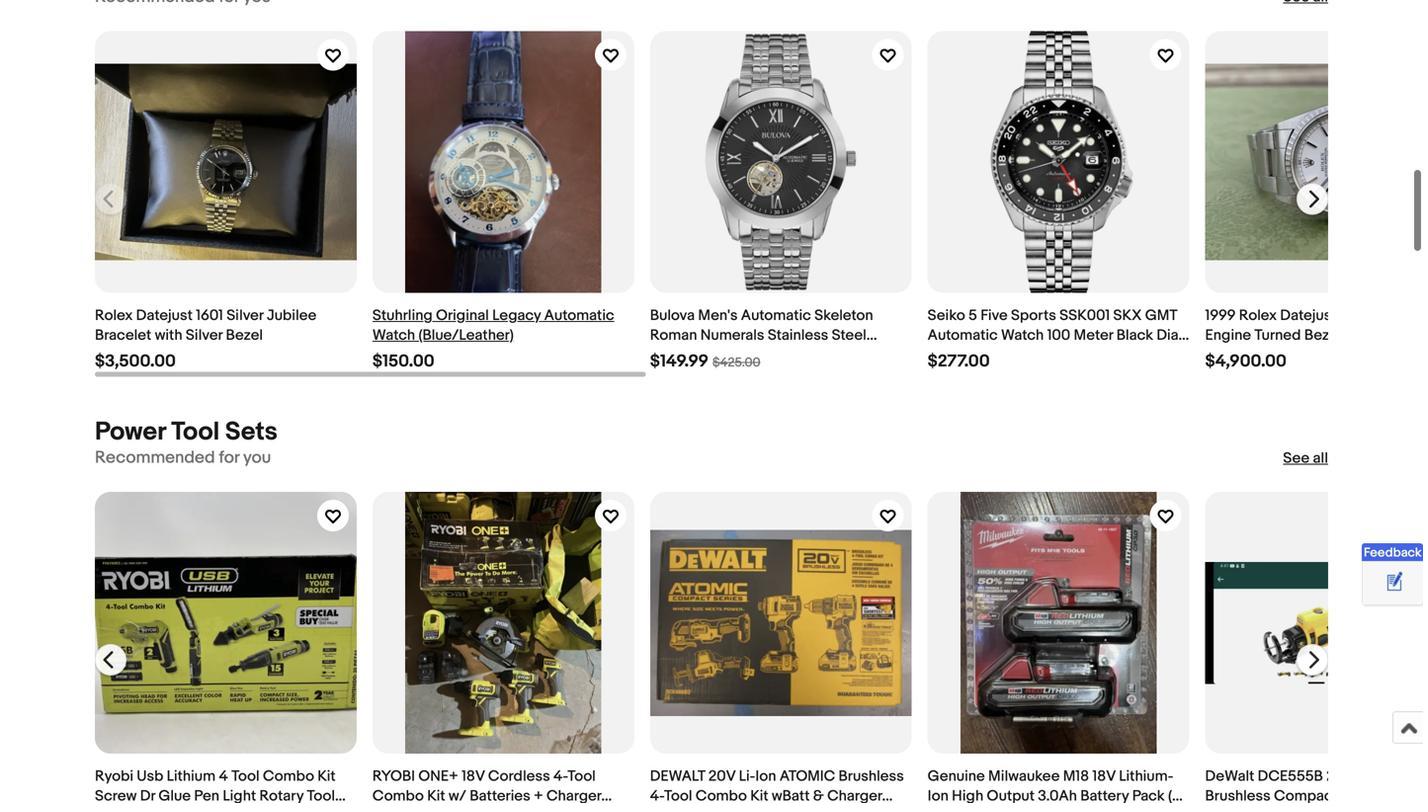 Task type: vqa. For each thing, say whether or not it's contained in the screenshot.
Combo inside the RYOBI ONE+ 18V Cordless 4-Tool Combo Kit w/ Batteries + Charge
yes



Task type: describe. For each thing, give the bounding box(es) containing it.
ion for dewalt dce555b 20v max li-ion
[[1410, 768, 1423, 786]]

numerals
[[700, 327, 764, 344]]

recommended for you
[[95, 448, 271, 468]]

for
[[219, 448, 239, 468]]

automatic inside bulova men's automatic skeleton roman numerals stainless steel watch 42mm 96a158
[[741, 307, 811, 325]]

ryobi one+ 18v cordless 4-tool combo kit w/ batteries + charge
[[372, 768, 601, 803]]

dr
[[140, 788, 155, 803]]

dewalt
[[650, 768, 705, 786]]

$150.00 text field
[[372, 351, 435, 372]]

1999
[[1205, 307, 1236, 325]]

rolex inside 1999 rolex datejust 16220 white  $4,900.00
[[1239, 307, 1277, 325]]

black
[[1116, 327, 1153, 344]]

dewalt
[[1205, 768, 1254, 786]]

4- inside ryobi one+ 18v cordless 4-tool combo kit w/ batteries + charge
[[553, 768, 568, 786]]

ryobi usb lithium 4 tool combo kit screw dr glue pen light rotary too
[[95, 768, 336, 803]]

42mm
[[696, 346, 738, 364]]

$3,500.00 text field
[[95, 351, 176, 372]]

datejust inside 'rolex datejust 1601 silver jubilee bracelet with silver bezel $3,500.00'
[[136, 307, 193, 325]]

4
[[219, 768, 228, 786]]

battery
[[1080, 788, 1129, 803]]

ryobi
[[95, 768, 133, 786]]

$149.99
[[650, 351, 709, 372]]

roman
[[650, 327, 697, 344]]

watch for bulova men's automatic skeleton roman numerals stainless steel watch 42mm 96a158
[[650, 346, 693, 364]]

steel
[[832, 327, 866, 344]]

+
[[534, 788, 543, 803]]

kit inside 'dewalt 20v li-ion atomic brushless 4-tool combo kit wbatt & charge'
[[750, 788, 768, 803]]

watch for seiko 5 five sports ssk001 skx gmt automatic watch 100 meter black dial usa
[[1001, 327, 1044, 344]]

see all link
[[1283, 449, 1328, 468]]

stainless
[[768, 327, 828, 344]]

w/
[[449, 788, 466, 803]]

&
[[813, 788, 824, 803]]

output
[[987, 788, 1035, 803]]

dial
[[1157, 327, 1182, 344]]

3.0ah
[[1038, 788, 1077, 803]]

original
[[436, 307, 489, 325]]

dewalt dce555b 20v max li-ion link
[[1205, 492, 1423, 803]]

tool inside ryobi one+ 18v cordless 4-tool combo kit w/ batteries + charge
[[568, 768, 596, 786]]

bezel
[[226, 327, 263, 344]]

you
[[243, 448, 271, 468]]

1 recommended for you element from the top
[[95, 0, 271, 7]]

gmt
[[1145, 307, 1177, 325]]

lithium-
[[1119, 768, 1173, 786]]

sets
[[225, 417, 278, 448]]

kit inside ryobi one+ 18v cordless 4-tool combo kit w/ batteries + charge
[[427, 788, 445, 803]]

combo inside ryobi one+ 18v cordless 4-tool combo kit w/ batteries + charge
[[372, 788, 424, 803]]

automatic inside stuhrling original legacy automatic watch (blue/leather) $150.00
[[544, 307, 614, 325]]

power tool sets link
[[95, 417, 278, 448]]

usa
[[928, 346, 956, 364]]

white
[[1382, 307, 1421, 325]]

meter
[[1074, 327, 1113, 344]]

genuine milwaukee m18 18v lithium- ion high output 3.0ah battery pack (
[[928, 768, 1180, 803]]

5
[[969, 307, 977, 325]]

light
[[223, 788, 256, 803]]

all
[[1313, 449, 1328, 467]]

power tool sets
[[95, 417, 278, 448]]

$277.00 text field
[[928, 351, 990, 372]]

datejust inside 1999 rolex datejust 16220 white  $4,900.00
[[1280, 307, 1337, 325]]

rotary
[[259, 788, 304, 803]]

skeleton
[[814, 307, 873, 325]]

dewalt 20v li-ion atomic brushless 4-tool combo kit wbatt & charge link
[[650, 492, 912, 803]]

genuine milwaukee m18 18v lithium- ion high output 3.0ah battery pack ( link
[[928, 492, 1189, 803]]

cordless
[[488, 768, 550, 786]]

$4,900.00 text field
[[1205, 351, 1287, 372]]

legacy
[[492, 307, 541, 325]]

kit inside ryobi usb lithium 4 tool combo kit screw dr glue pen light rotary too
[[317, 768, 336, 786]]

five
[[981, 307, 1008, 325]]

(blue/leather)
[[418, 327, 514, 344]]

0 vertical spatial silver
[[227, 307, 263, 325]]

m18
[[1063, 768, 1089, 786]]



Task type: locate. For each thing, give the bounding box(es) containing it.
ryobi
[[372, 768, 415, 786]]

datejust
[[136, 307, 193, 325], [1280, 307, 1337, 325]]

one+
[[418, 768, 458, 786]]

1 horizontal spatial 18v
[[1092, 768, 1116, 786]]

seiko
[[928, 307, 965, 325]]

li- left atomic
[[739, 768, 755, 786]]

watch down stuhrling on the left top of the page
[[372, 327, 415, 344]]

genuine
[[928, 768, 985, 786]]

see all
[[1283, 449, 1328, 467]]

1601
[[196, 307, 223, 325]]

1 li- from the left
[[739, 768, 755, 786]]

watch inside stuhrling original legacy automatic watch (blue/leather) $150.00
[[372, 327, 415, 344]]

1 horizontal spatial automatic
[[741, 307, 811, 325]]

$425.00
[[712, 355, 761, 371]]

li-
[[739, 768, 755, 786], [1393, 768, 1410, 786]]

automatic down the 5
[[928, 327, 998, 344]]

pen
[[194, 788, 219, 803]]

0 horizontal spatial silver
[[186, 327, 222, 344]]

2 horizontal spatial ion
[[1410, 768, 1423, 786]]

screw
[[95, 788, 137, 803]]

$149.99 text field
[[650, 351, 709, 372]]

4- down "dewalt"
[[650, 788, 664, 803]]

sports
[[1011, 307, 1056, 325]]

li- inside 'dewalt 20v li-ion atomic brushless 4-tool combo kit wbatt & charge'
[[739, 768, 755, 786]]

stuhrling original legacy automatic watch (blue/leather) $150.00
[[372, 307, 614, 372]]

4- inside 'dewalt 20v li-ion atomic brushless 4-tool combo kit wbatt & charge'
[[650, 788, 664, 803]]

tool inside 'dewalt 20v li-ion atomic brushless 4-tool combo kit wbatt & charge'
[[664, 788, 692, 803]]

2 horizontal spatial combo
[[696, 788, 747, 803]]

ryobi usb lithium 4 tool combo kit screw dr glue pen light rotary too link
[[95, 492, 357, 803]]

1 vertical spatial 4-
[[650, 788, 664, 803]]

lithium
[[167, 768, 216, 786]]

18v inside genuine milwaukee m18 18v lithium- ion high output 3.0ah battery pack (
[[1092, 768, 1116, 786]]

dewalt 20v li-ion atomic brushless 4-tool combo kit wbatt & charge
[[650, 768, 904, 803]]

1 horizontal spatial li-
[[1393, 768, 1410, 786]]

ion inside 'dewalt 20v li-ion atomic brushless 4-tool combo kit wbatt & charge'
[[755, 768, 776, 786]]

$4,900.00
[[1205, 351, 1287, 372]]

1999 rolex datejust 16220 white  $4,900.00
[[1205, 307, 1423, 372]]

tool
[[171, 417, 220, 448], [231, 768, 260, 786], [568, 768, 596, 786], [664, 788, 692, 803]]

0 horizontal spatial kit
[[317, 768, 336, 786]]

dewalt dce555b 20v max li-ion
[[1205, 768, 1423, 803]]

batteries
[[470, 788, 530, 803]]

recommended
[[95, 448, 215, 468]]

wbatt
[[772, 788, 810, 803]]

automatic inside 'seiko 5 five sports ssk001 skx gmt automatic watch 100 meter black dial usa'
[[928, 327, 998, 344]]

0 horizontal spatial 4-
[[553, 768, 568, 786]]

ssk001
[[1060, 307, 1110, 325]]

0 horizontal spatial automatic
[[544, 307, 614, 325]]

2 rolex from the left
[[1239, 307, 1277, 325]]

ion right max
[[1410, 768, 1423, 786]]

usb
[[137, 768, 163, 786]]

1 vertical spatial silver
[[186, 327, 222, 344]]

$150.00
[[372, 351, 435, 372]]

glue
[[158, 788, 191, 803]]

0 horizontal spatial 20v
[[708, 768, 736, 786]]

combo
[[263, 768, 314, 786], [372, 788, 424, 803], [696, 788, 747, 803]]

0 vertical spatial recommended for you element
[[95, 0, 271, 7]]

0 vertical spatial 4-
[[553, 768, 568, 786]]

1 horizontal spatial datejust
[[1280, 307, 1337, 325]]

2 recommended for you element from the top
[[95, 448, 271, 469]]

recommended for you element
[[95, 0, 271, 7], [95, 448, 271, 469]]

men's
[[698, 307, 738, 325]]

ryobi one+ 18v cordless 4-tool combo kit w/ batteries + charge link
[[372, 492, 634, 803]]

high
[[952, 788, 983, 803]]

2 20v from the left
[[1326, 768, 1353, 786]]

ion down genuine
[[928, 788, 949, 803]]

18v up 'w/'
[[462, 768, 485, 786]]

16220
[[1340, 307, 1379, 325]]

seiko 5 five sports ssk001 skx gmt automatic watch 100 meter black dial usa
[[928, 307, 1182, 364]]

watch down sports
[[1001, 327, 1044, 344]]

with
[[155, 327, 182, 344]]

20v inside 'dewalt 20v li-ion atomic brushless 4-tool combo kit wbatt & charge'
[[708, 768, 736, 786]]

bracelet
[[95, 327, 151, 344]]

bulova men's automatic skeleton roman numerals stainless steel watch 42mm 96a158
[[650, 307, 873, 364]]

ion inside dewalt dce555b 20v max li-ion
[[1410, 768, 1423, 786]]

20v left max
[[1326, 768, 1353, 786]]

0 horizontal spatial li-
[[739, 768, 755, 786]]

2 horizontal spatial watch
[[1001, 327, 1044, 344]]

silver up bezel
[[227, 307, 263, 325]]

0 horizontal spatial combo
[[263, 768, 314, 786]]

see
[[1283, 449, 1310, 467]]

1 horizontal spatial kit
[[427, 788, 445, 803]]

silver down 1601 on the left top of the page
[[186, 327, 222, 344]]

dce555b
[[1258, 768, 1323, 786]]

1 horizontal spatial 4-
[[650, 788, 664, 803]]

1 horizontal spatial silver
[[227, 307, 263, 325]]

0 horizontal spatial watch
[[372, 327, 415, 344]]

0 horizontal spatial 18v
[[462, 768, 485, 786]]

kit left wbatt on the right bottom of page
[[750, 788, 768, 803]]

watch
[[372, 327, 415, 344], [1001, 327, 1044, 344], [650, 346, 693, 364]]

stuhrling
[[372, 307, 433, 325]]

1 horizontal spatial rolex
[[1239, 307, 1277, 325]]

kit left the ryobi
[[317, 768, 336, 786]]

li- inside dewalt dce555b 20v max li-ion
[[1393, 768, 1410, 786]]

20v inside dewalt dce555b 20v max li-ion
[[1326, 768, 1353, 786]]

automatic
[[544, 307, 614, 325], [741, 307, 811, 325], [928, 327, 998, 344]]

ion inside genuine milwaukee m18 18v lithium- ion high output 3.0ah battery pack (
[[928, 788, 949, 803]]

brushless
[[839, 768, 904, 786]]

pack
[[1132, 788, 1165, 803]]

1 horizontal spatial 20v
[[1326, 768, 1353, 786]]

ion
[[755, 768, 776, 786], [1410, 768, 1423, 786], [928, 788, 949, 803]]

2 datejust from the left
[[1280, 307, 1337, 325]]

watch inside bulova men's automatic skeleton roman numerals stainless steel watch 42mm 96a158
[[650, 346, 693, 364]]

1 rolex from the left
[[95, 307, 133, 325]]

2 horizontal spatial kit
[[750, 788, 768, 803]]

milwaukee
[[988, 768, 1060, 786]]

bulova
[[650, 307, 695, 325]]

0 horizontal spatial ion
[[755, 768, 776, 786]]

combo inside 'dewalt 20v li-ion atomic brushless 4-tool combo kit wbatt & charge'
[[696, 788, 747, 803]]

combo inside ryobi usb lithium 4 tool combo kit screw dr glue pen light rotary too
[[263, 768, 314, 786]]

kit
[[317, 768, 336, 786], [427, 788, 445, 803], [750, 788, 768, 803]]

1 18v from the left
[[462, 768, 485, 786]]

18v up battery
[[1092, 768, 1116, 786]]

1 horizontal spatial watch
[[650, 346, 693, 364]]

datejust left 16220
[[1280, 307, 1337, 325]]

tool inside ryobi usb lithium 4 tool combo kit screw dr glue pen light rotary too
[[231, 768, 260, 786]]

silver
[[227, 307, 263, 325], [186, 327, 222, 344]]

$277.00
[[928, 351, 990, 372]]

rolex right 1999
[[1239, 307, 1277, 325]]

18v
[[462, 768, 485, 786], [1092, 768, 1116, 786]]

96a158
[[742, 346, 791, 364]]

20v right "dewalt"
[[708, 768, 736, 786]]

20v
[[708, 768, 736, 786], [1326, 768, 1353, 786]]

18v inside ryobi one+ 18v cordless 4-tool combo kit w/ batteries + charge
[[462, 768, 485, 786]]

automatic right legacy
[[544, 307, 614, 325]]

power
[[95, 417, 166, 448]]

rolex
[[95, 307, 133, 325], [1239, 307, 1277, 325]]

2 18v from the left
[[1092, 768, 1116, 786]]

0 horizontal spatial datejust
[[136, 307, 193, 325]]

kit down one+
[[427, 788, 445, 803]]

previous price $425.00 text field
[[712, 355, 761, 371]]

$149.99 $425.00
[[650, 351, 761, 372]]

2 horizontal spatial automatic
[[928, 327, 998, 344]]

4- right cordless
[[553, 768, 568, 786]]

1 horizontal spatial combo
[[372, 788, 424, 803]]

100
[[1047, 327, 1070, 344]]

atomic
[[780, 768, 835, 786]]

jubilee
[[267, 307, 317, 325]]

1 datejust from the left
[[136, 307, 193, 325]]

rolex datejust 1601 silver jubilee bracelet with silver bezel $3,500.00
[[95, 307, 317, 372]]

ion up wbatt on the right bottom of page
[[755, 768, 776, 786]]

skx
[[1113, 307, 1142, 325]]

combo down "dewalt"
[[696, 788, 747, 803]]

li- right max
[[1393, 768, 1410, 786]]

recommended for you element containing recommended for you
[[95, 448, 271, 469]]

2 li- from the left
[[1393, 768, 1410, 786]]

1 vertical spatial recommended for you element
[[95, 448, 271, 469]]

watch down roman
[[650, 346, 693, 364]]

ion for genuine milwaukee m18 18v lithium- ion high output 3.0ah battery pack (
[[928, 788, 949, 803]]

0 horizontal spatial rolex
[[95, 307, 133, 325]]

combo up rotary on the bottom left
[[263, 768, 314, 786]]

feedback
[[1364, 546, 1422, 561]]

automatic up stainless
[[741, 307, 811, 325]]

1 20v from the left
[[708, 768, 736, 786]]

combo down the ryobi
[[372, 788, 424, 803]]

watch inside 'seiko 5 five sports ssk001 skx gmt automatic watch 100 meter black dial usa'
[[1001, 327, 1044, 344]]

datejust up with
[[136, 307, 193, 325]]

1 horizontal spatial ion
[[928, 788, 949, 803]]

max
[[1357, 768, 1390, 786]]

rolex inside 'rolex datejust 1601 silver jubilee bracelet with silver bezel $3,500.00'
[[95, 307, 133, 325]]

rolex up bracelet
[[95, 307, 133, 325]]

$3,500.00
[[95, 351, 176, 372]]



